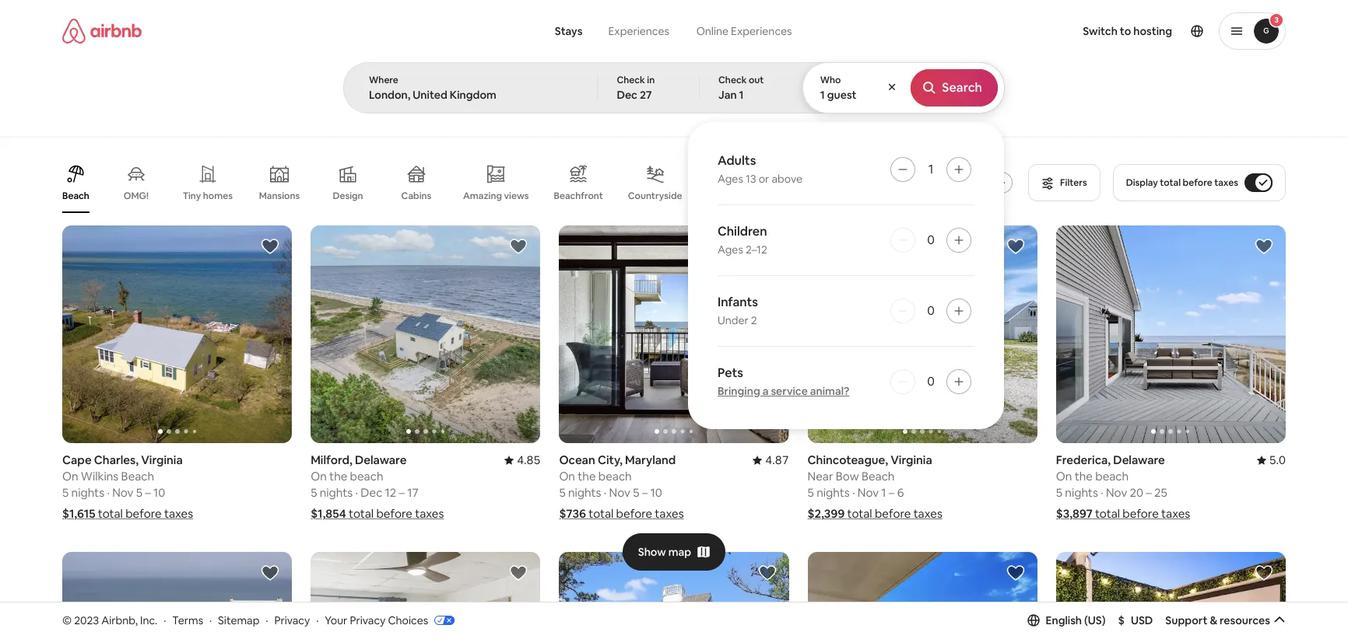 Task type: describe. For each thing, give the bounding box(es) containing it.
$ usd
[[1118, 614, 1153, 628]]

add to wishlist: milford, delaware image
[[509, 237, 528, 256]]

who 1 guest
[[820, 74, 857, 102]]

resources
[[1220, 614, 1270, 628]]

check in dec 27
[[617, 74, 655, 102]]

infants
[[718, 294, 758, 311]]

2
[[751, 314, 757, 328]]

taxes inside the frederica, delaware on the beach 5 nights · nov 20 – 25 $3,897 total before taxes
[[1161, 507, 1190, 522]]

add to wishlist: cape charles, virginia image
[[261, 237, 280, 256]]

near
[[808, 470, 833, 484]]

tiny
[[183, 190, 201, 202]]

before inside chincoteague, virginia near bow beach 5 nights · nov 1 – 6 $2,399 total before taxes
[[875, 507, 911, 522]]

the for frederica,
[[1075, 470, 1093, 484]]

group containing amazing views
[[62, 153, 1019, 213]]

$2,399
[[808, 507, 845, 522]]

5 inside chincoteague, virginia near bow beach 5 nights · nov 1 – 6 $2,399 total before taxes
[[808, 486, 814, 501]]

wilkins
[[81, 470, 119, 484]]

total inside button
[[1160, 177, 1181, 189]]

ocean
[[559, 453, 595, 468]]

your privacy choices link
[[325, 614, 455, 629]]

stays tab panel
[[343, 62, 1005, 430]]

total inside the frederica, delaware on the beach 5 nights · nov 20 – 25 $3,897 total before taxes
[[1095, 507, 1120, 522]]

mansions
[[259, 190, 300, 202]]

switch
[[1083, 24, 1118, 38]]

bow
[[836, 470, 859, 484]]

total inside milford, delaware on the beach 5 nights · dec 12 – 17 $1,854 total before taxes
[[349, 507, 374, 522]]

(us)
[[1084, 614, 1106, 628]]

milford,
[[311, 453, 352, 468]]

· inside chincoteague, virginia near bow beach 5 nights · nov 1 – 6 $2,399 total before taxes
[[852, 486, 855, 501]]

under
[[718, 314, 749, 328]]

total inside ocean city, maryland on the beach 5 nights · nov 5 – 10 $736 total before taxes
[[589, 507, 614, 522]]

your
[[325, 614, 347, 628]]

check for jan
[[718, 74, 747, 86]]

beach for milford,
[[350, 470, 383, 484]]

show
[[638, 545, 666, 559]]

online experiences
[[696, 24, 792, 38]]

support & resources
[[1165, 614, 1270, 628]]

25
[[1154, 486, 1167, 501]]

usd
[[1131, 614, 1153, 628]]

beach inside chincoteague, virginia near bow beach 5 nights · nov 1 – 6 $2,399 total before taxes
[[862, 470, 895, 484]]

4.87
[[765, 453, 789, 468]]

children
[[718, 223, 767, 240]]

hosting
[[1134, 24, 1172, 38]]

$3,897
[[1056, 507, 1093, 522]]

taxes inside ocean city, maryland on the beach 5 nights · nov 5 – 10 $736 total before taxes
[[655, 507, 684, 522]]

dec inside check in dec 27
[[617, 88, 637, 102]]

who
[[820, 74, 841, 86]]

privacy link
[[274, 614, 310, 628]]

4.87 out of 5 average rating image
[[753, 453, 789, 468]]

5.0 out of 5 average rating image
[[1257, 453, 1286, 468]]

privacy inside "link"
[[350, 614, 386, 628]]

virginia inside the cape charles, virginia on wilkins beach 5 nights · nov 5 – 10 $1,615 total before taxes
[[141, 453, 183, 468]]

total inside the cape charles, virginia on wilkins beach 5 nights · nov 5 – 10 $1,615 total before taxes
[[98, 507, 123, 522]]

©
[[62, 614, 72, 628]]

17
[[407, 486, 419, 501]]

1 privacy from the left
[[274, 614, 310, 628]]

nov inside chincoteague, virginia near bow beach 5 nights · nov 1 – 6 $2,399 total before taxes
[[858, 486, 879, 501]]

before inside ocean city, maryland on the beach 5 nights · nov 5 – 10 $736 total before taxes
[[616, 507, 652, 522]]

4.85 out of 5 average rating image
[[505, 453, 540, 468]]

add to wishlist: ocean city, maryland image
[[1255, 565, 1273, 583]]

6
[[897, 486, 904, 501]]

filters
[[1060, 177, 1087, 189]]

switch to hosting
[[1083, 24, 1172, 38]]

$736
[[559, 507, 586, 522]]

stays
[[555, 24, 583, 38]]

tiny homes
[[183, 190, 233, 202]]

sitemap link
[[218, 614, 260, 628]]

delaware for 20
[[1113, 453, 1165, 468]]

1 inside "check out jan 1"
[[739, 88, 744, 102]]

1 inside who 1 guest
[[820, 88, 825, 102]]

the for milford,
[[329, 470, 347, 484]]

4.85
[[517, 453, 540, 468]]

– for $1,854
[[399, 486, 405, 501]]

chincoteague,
[[808, 453, 888, 468]]

choices
[[388, 614, 428, 628]]

27
[[640, 88, 652, 102]]

or
[[759, 172, 769, 186]]

nights for $2,399
[[817, 486, 850, 501]]

to
[[1120, 24, 1131, 38]]

in
[[647, 74, 655, 86]]

jan
[[718, 88, 737, 102]]

12
[[385, 486, 396, 501]]

beach inside "group"
[[62, 190, 89, 202]]

a
[[763, 385, 769, 399]]

&
[[1210, 614, 1217, 628]]

$1,854
[[311, 507, 346, 522]]

design
[[333, 190, 363, 202]]

milford, delaware on the beach 5 nights · dec 12 – 17 $1,854 total before taxes
[[311, 453, 444, 522]]

lakefront
[[708, 190, 750, 202]]

beach inside ocean city, maryland on the beach 5 nights · nov 5 – 10 $736 total before taxes
[[598, 470, 632, 484]]

beach for frederica,
[[1095, 470, 1129, 484]]

cabins
[[401, 190, 432, 202]]

support
[[1165, 614, 1208, 628]]

check for dec
[[617, 74, 645, 86]]

Where field
[[369, 88, 572, 102]]

5.0
[[1269, 453, 1286, 468]]

service
[[771, 385, 808, 399]]

what can we help you find? tab list
[[542, 16, 683, 47]]

inc.
[[140, 614, 157, 628]]

$
[[1118, 614, 1125, 628]]

nov inside ocean city, maryland on the beach 5 nights · nov 5 – 10 $736 total before taxes
[[609, 486, 630, 501]]

none search field containing adults
[[343, 0, 1005, 430]]

nights inside the cape charles, virginia on wilkins beach 5 nights · nov 5 – 10 $1,615 total before taxes
[[71, 486, 104, 501]]

infants under 2
[[718, 294, 758, 328]]

show map
[[638, 545, 691, 559]]

omg!
[[124, 190, 149, 202]]

· left your
[[316, 614, 319, 628]]

online
[[696, 24, 729, 38]]

3
[[1274, 15, 1279, 25]]

amazing
[[463, 190, 502, 202]]

animal?
[[810, 385, 849, 399]]



Task type: vqa. For each thing, say whether or not it's contained in the screenshot.


Task type: locate. For each thing, give the bounding box(es) containing it.
maryland
[[625, 453, 676, 468]]

nights for $3,897
[[1065, 486, 1098, 501]]

5 up '$736'
[[559, 486, 566, 501]]

1 beach from the left
[[350, 470, 383, 484]]

the down ocean
[[578, 470, 596, 484]]

0
[[927, 232, 935, 248], [927, 303, 935, 319], [927, 374, 935, 390]]

–
[[145, 486, 151, 501], [399, 486, 405, 501], [642, 486, 648, 501], [889, 486, 895, 501], [1146, 486, 1152, 501]]

10 inside the cape charles, virginia on wilkins beach 5 nights · nov 5 – 10 $1,615 total before taxes
[[153, 486, 165, 501]]

2 horizontal spatial beach
[[1095, 470, 1129, 484]]

0 vertical spatial 0
[[927, 232, 935, 248]]

1 horizontal spatial the
[[578, 470, 596, 484]]

1 horizontal spatial beach
[[121, 470, 154, 484]]

before down the charles,
[[125, 507, 162, 522]]

check inside check in dec 27
[[617, 74, 645, 86]]

2 vertical spatial 0
[[927, 374, 935, 390]]

bringing
[[718, 385, 760, 399]]

nov inside the cape charles, virginia on wilkins beach 5 nights · nov 5 – 10 $1,615 total before taxes
[[112, 486, 133, 501]]

0 horizontal spatial experiences
[[608, 24, 669, 38]]

beach
[[350, 470, 383, 484], [598, 470, 632, 484], [1095, 470, 1129, 484]]

display total before taxes
[[1126, 177, 1238, 189]]

1 nights from the left
[[71, 486, 104, 501]]

on down cape
[[62, 470, 78, 484]]

out
[[749, 74, 764, 86]]

10 inside ocean city, maryland on the beach 5 nights · nov 5 – 10 $736 total before taxes
[[650, 486, 662, 501]]

1 horizontal spatial virginia
[[891, 453, 932, 468]]

1 vertical spatial add to wishlist: chincoteague, virginia image
[[758, 565, 777, 583]]

2 experiences from the left
[[731, 24, 792, 38]]

on
[[62, 470, 78, 484], [311, 470, 327, 484], [559, 470, 575, 484], [1056, 470, 1072, 484]]

dec inside milford, delaware on the beach 5 nights · dec 12 – 17 $1,854 total before taxes
[[361, 486, 382, 501]]

check
[[617, 74, 645, 86], [718, 74, 747, 86]]

profile element
[[830, 0, 1286, 62]]

nights inside the frederica, delaware on the beach 5 nights · nov 20 – 25 $3,897 total before taxes
[[1065, 486, 1098, 501]]

· inside milford, delaware on the beach 5 nights · dec 12 – 17 $1,854 total before taxes
[[355, 486, 358, 501]]

1 horizontal spatial beach
[[598, 470, 632, 484]]

beach right bow
[[862, 470, 895, 484]]

5 down near
[[808, 486, 814, 501]]

delaware up 20
[[1113, 453, 1165, 468]]

beach down the city,
[[598, 470, 632, 484]]

beach inside milford, delaware on the beach 5 nights · dec 12 – 17 $1,854 total before taxes
[[350, 470, 383, 484]]

0 horizontal spatial dec
[[361, 486, 382, 501]]

3 on from the left
[[559, 470, 575, 484]]

1 the from the left
[[329, 470, 347, 484]]

3 the from the left
[[1075, 470, 1093, 484]]

1 horizontal spatial add to wishlist: chincoteague, virginia image
[[1006, 237, 1025, 256]]

ocean city, maryland on the beach 5 nights · nov 5 – 10 $736 total before taxes
[[559, 453, 684, 522]]

– inside milford, delaware on the beach 5 nights · dec 12 – 17 $1,854 total before taxes
[[399, 486, 405, 501]]

1 horizontal spatial delaware
[[1113, 453, 1165, 468]]

ages down the children
[[718, 243, 743, 257]]

delaware inside the frederica, delaware on the beach 5 nights · nov 20 – 25 $3,897 total before taxes
[[1113, 453, 1165, 468]]

· down wilkins
[[107, 486, 110, 501]]

1 nov from the left
[[112, 486, 133, 501]]

nights
[[71, 486, 104, 501], [320, 486, 353, 501], [568, 486, 601, 501], [817, 486, 850, 501], [1065, 486, 1098, 501]]

· right terms
[[209, 614, 212, 628]]

1 vertical spatial dec
[[361, 486, 382, 501]]

group
[[62, 153, 1019, 213], [62, 226, 292, 444], [311, 226, 540, 444], [559, 226, 789, 444], [808, 226, 1037, 444], [1056, 226, 1286, 444], [62, 553, 292, 640], [311, 553, 540, 640], [559, 553, 789, 640], [808, 553, 1037, 640], [1056, 553, 1286, 640]]

2023
[[74, 614, 99, 628]]

nights inside chincoteague, virginia near bow beach 5 nights · nov 1 – 6 $2,399 total before taxes
[[817, 486, 850, 501]]

· left 12
[[355, 486, 358, 501]]

– inside chincoteague, virginia near bow beach 5 nights · nov 1 – 6 $2,399 total before taxes
[[889, 486, 895, 501]]

the inside milford, delaware on the beach 5 nights · dec 12 – 17 $1,854 total before taxes
[[329, 470, 347, 484]]

total inside chincoteague, virginia near bow beach 5 nights · nov 1 – 6 $2,399 total before taxes
[[847, 507, 872, 522]]

before inside milford, delaware on the beach 5 nights · dec 12 – 17 $1,854 total before taxes
[[376, 507, 412, 522]]

total right $2,399
[[847, 507, 872, 522]]

0 horizontal spatial delaware
[[355, 453, 407, 468]]

beach down milford,
[[350, 470, 383, 484]]

10 for beach
[[153, 486, 165, 501]]

· right inc.
[[164, 614, 166, 628]]

1 inside chincoteague, virginia near bow beach 5 nights · nov 1 – 6 $2,399 total before taxes
[[881, 486, 886, 501]]

– for $2,399
[[889, 486, 895, 501]]

· inside ocean city, maryland on the beach 5 nights · nov 5 – 10 $736 total before taxes
[[604, 486, 607, 501]]

ages inside adults ages 13 or above
[[718, 172, 743, 186]]

– for $3,897
[[1146, 486, 1152, 501]]

terms link
[[172, 614, 203, 628]]

delaware up 12
[[355, 453, 407, 468]]

0 for children
[[927, 232, 935, 248]]

nights down near
[[817, 486, 850, 501]]

3 nights from the left
[[568, 486, 601, 501]]

· inside the cape charles, virginia on wilkins beach 5 nights · nov 5 – 10 $1,615 total before taxes
[[107, 486, 110, 501]]

– inside the cape charles, virginia on wilkins beach 5 nights · nov 5 – 10 $1,615 total before taxes
[[145, 486, 151, 501]]

4 5 from the left
[[559, 486, 566, 501]]

20
[[1130, 486, 1143, 501]]

the down milford,
[[329, 470, 347, 484]]

experiences inside button
[[608, 24, 669, 38]]

1 experiences from the left
[[608, 24, 669, 38]]

0 horizontal spatial check
[[617, 74, 645, 86]]

nights for $1,854
[[320, 486, 353, 501]]

10 for beach
[[650, 486, 662, 501]]

on inside milford, delaware on the beach 5 nights · dec 12 – 17 $1,854 total before taxes
[[311, 470, 327, 484]]

total right '$736'
[[589, 507, 614, 522]]

taxes inside chincoteague, virginia near bow beach 5 nights · nov 1 – 6 $2,399 total before taxes
[[914, 507, 943, 522]]

0 for infants
[[927, 303, 935, 319]]

5 inside milford, delaware on the beach 5 nights · dec 12 – 17 $1,854 total before taxes
[[311, 486, 317, 501]]

ages for adults
[[718, 172, 743, 186]]

2 virginia from the left
[[891, 453, 932, 468]]

1 5 from the left
[[62, 486, 69, 501]]

total right $1,854
[[349, 507, 374, 522]]

5 up $3,897
[[1056, 486, 1063, 501]]

beach
[[62, 190, 89, 202], [121, 470, 154, 484], [862, 470, 895, 484]]

0 horizontal spatial beach
[[62, 190, 89, 202]]

2 ages from the top
[[718, 243, 743, 257]]

on inside ocean city, maryland on the beach 5 nights · nov 5 – 10 $736 total before taxes
[[559, 470, 575, 484]]

on inside the frederica, delaware on the beach 5 nights · nov 20 – 25 $3,897 total before taxes
[[1056, 470, 1072, 484]]

the down the frederica,
[[1075, 470, 1093, 484]]

total right display
[[1160, 177, 1181, 189]]

above
[[772, 172, 803, 186]]

stays button
[[542, 16, 595, 47]]

the inside ocean city, maryland on the beach 5 nights · nov 5 – 10 $736 total before taxes
[[578, 470, 596, 484]]

2 horizontal spatial the
[[1075, 470, 1093, 484]]

cape charles, virginia on wilkins beach 5 nights · nov 5 – 10 $1,615 total before taxes
[[62, 453, 193, 522]]

1 horizontal spatial 10
[[650, 486, 662, 501]]

2 on from the left
[[311, 470, 327, 484]]

beach left omg!
[[62, 190, 89, 202]]

bringing a service animal? button
[[718, 385, 849, 399]]

1 check from the left
[[617, 74, 645, 86]]

the inside the frederica, delaware on the beach 5 nights · nov 20 – 25 $3,897 total before taxes
[[1075, 470, 1093, 484]]

delaware for 12
[[355, 453, 407, 468]]

2 beach from the left
[[598, 470, 632, 484]]

7 5 from the left
[[1056, 486, 1063, 501]]

· left 20
[[1101, 486, 1103, 501]]

ages up lakefront
[[718, 172, 743, 186]]

map
[[668, 545, 691, 559]]

0 horizontal spatial the
[[329, 470, 347, 484]]

5 up $1,615
[[62, 486, 69, 501]]

1
[[739, 88, 744, 102], [820, 88, 825, 102], [928, 161, 934, 177], [881, 486, 886, 501]]

nights inside ocean city, maryland on the beach 5 nights · nov 5 – 10 $736 total before taxes
[[568, 486, 601, 501]]

airbnb,
[[101, 614, 138, 628]]

1 horizontal spatial experiences
[[731, 24, 792, 38]]

display
[[1126, 177, 1158, 189]]

english
[[1046, 614, 1082, 628]]

3 button
[[1219, 12, 1286, 50]]

total right $3,897
[[1095, 507, 1120, 522]]

views
[[504, 190, 529, 202]]

2 nights from the left
[[320, 486, 353, 501]]

taxes
[[1214, 177, 1238, 189], [164, 507, 193, 522], [415, 507, 444, 522], [655, 507, 684, 522], [914, 507, 943, 522], [1161, 507, 1190, 522]]

total
[[1160, 177, 1181, 189], [98, 507, 123, 522], [349, 507, 374, 522], [589, 507, 614, 522], [847, 507, 872, 522], [1095, 507, 1120, 522]]

ages inside children ages 2–12
[[718, 243, 743, 257]]

dec left 27
[[617, 88, 637, 102]]

0 horizontal spatial privacy
[[274, 614, 310, 628]]

add to wishlist: frederica, delaware image
[[1255, 237, 1273, 256]]

nov down bow
[[858, 486, 879, 501]]

filters button
[[1028, 164, 1100, 202]]

4 nights from the left
[[817, 486, 850, 501]]

nights down wilkins
[[71, 486, 104, 501]]

pets
[[718, 365, 743, 381]]

2 check from the left
[[718, 74, 747, 86]]

on down ocean
[[559, 470, 575, 484]]

before
[[1183, 177, 1212, 189], [125, 507, 162, 522], [376, 507, 412, 522], [616, 507, 652, 522], [875, 507, 911, 522], [1123, 507, 1159, 522]]

· left privacy link
[[266, 614, 268, 628]]

cape
[[62, 453, 92, 468]]

on inside the cape charles, virginia on wilkins beach 5 nights · nov 5 – 10 $1,615 total before taxes
[[62, 470, 78, 484]]

1 horizontal spatial dec
[[617, 88, 637, 102]]

2 0 from the top
[[927, 303, 935, 319]]

4 on from the left
[[1056, 470, 1072, 484]]

before down 6 at the right bottom of the page
[[875, 507, 911, 522]]

0 horizontal spatial virginia
[[141, 453, 183, 468]]

0 horizontal spatial beach
[[350, 470, 383, 484]]

5 down maryland on the bottom of page
[[633, 486, 639, 501]]

before up show
[[616, 507, 652, 522]]

before inside the frederica, delaware on the beach 5 nights · nov 20 – 25 $3,897 total before taxes
[[1123, 507, 1159, 522]]

3 beach from the left
[[1095, 470, 1129, 484]]

4 nov from the left
[[1106, 486, 1127, 501]]

check left in
[[617, 74, 645, 86]]

show map button
[[622, 534, 726, 571]]

virginia
[[141, 453, 183, 468], [891, 453, 932, 468]]

– inside the frederica, delaware on the beach 5 nights · nov 20 – 25 $3,897 total before taxes
[[1146, 486, 1152, 501]]

5 nights from the left
[[1065, 486, 1098, 501]]

0 horizontal spatial 10
[[153, 486, 165, 501]]

3 – from the left
[[642, 486, 648, 501]]

support & resources button
[[1165, 614, 1286, 628]]

switch to hosting link
[[1074, 15, 1182, 47]]

experiences right the online
[[731, 24, 792, 38]]

nov inside the frederica, delaware on the beach 5 nights · nov 20 – 25 $3,897 total before taxes
[[1106, 486, 1127, 501]]

privacy
[[274, 614, 310, 628], [350, 614, 386, 628]]

beachfront
[[554, 190, 603, 202]]

2 privacy from the left
[[350, 614, 386, 628]]

adults ages 13 or above
[[718, 153, 803, 186]]

· down bow
[[852, 486, 855, 501]]

beach inside the cape charles, virginia on wilkins beach 5 nights · nov 5 – 10 $1,615 total before taxes
[[121, 470, 154, 484]]

2–12
[[746, 243, 767, 257]]

3 5 from the left
[[311, 486, 317, 501]]

add to wishlist: ocean city, maryland image
[[758, 237, 777, 256], [261, 565, 280, 583], [509, 565, 528, 583], [1006, 565, 1025, 583]]

1 10 from the left
[[153, 486, 165, 501]]

1 – from the left
[[145, 486, 151, 501]]

nov down wilkins
[[112, 486, 133, 501]]

2 horizontal spatial beach
[[862, 470, 895, 484]]

None search field
[[343, 0, 1005, 430]]

pets bringing a service animal?
[[718, 365, 849, 399]]

dec left 12
[[361, 486, 382, 501]]

beach down the frederica,
[[1095, 470, 1129, 484]]

countryside
[[628, 190, 682, 202]]

0 vertical spatial dec
[[617, 88, 637, 102]]

privacy right your
[[350, 614, 386, 628]]

2 delaware from the left
[[1113, 453, 1165, 468]]

2 10 from the left
[[650, 486, 662, 501]]

5 up $1,854
[[311, 486, 317, 501]]

online experiences link
[[683, 16, 806, 47]]

0 horizontal spatial add to wishlist: chincoteague, virginia image
[[758, 565, 777, 583]]

before down 12
[[376, 507, 412, 522]]

taxes inside the cape charles, virginia on wilkins beach 5 nights · nov 5 – 10 $1,615 total before taxes
[[164, 507, 193, 522]]

2 – from the left
[[399, 486, 405, 501]]

2 nov from the left
[[609, 486, 630, 501]]

1 0 from the top
[[927, 232, 935, 248]]

5 down the charles,
[[136, 486, 142, 501]]

5 – from the left
[[1146, 486, 1152, 501]]

terms · sitemap · privacy ·
[[172, 614, 319, 628]]

1 horizontal spatial privacy
[[350, 614, 386, 628]]

1 vertical spatial 0
[[927, 303, 935, 319]]

homes
[[203, 190, 233, 202]]

check up jan
[[718, 74, 747, 86]]

1 virginia from the left
[[141, 453, 183, 468]]

before inside button
[[1183, 177, 1212, 189]]

4 – from the left
[[889, 486, 895, 501]]

ages for children
[[718, 243, 743, 257]]

amazing views
[[463, 190, 529, 202]]

nov down the city,
[[609, 486, 630, 501]]

total right $1,615
[[98, 507, 123, 522]]

nights up '$736'
[[568, 486, 601, 501]]

english (us)
[[1046, 614, 1106, 628]]

0 for pets
[[927, 374, 935, 390]]

nov
[[112, 486, 133, 501], [609, 486, 630, 501], [858, 486, 879, 501], [1106, 486, 1127, 501]]

on down milford,
[[311, 470, 327, 484]]

before down 20
[[1123, 507, 1159, 522]]

city,
[[598, 453, 623, 468]]

5 inside the frederica, delaware on the beach 5 nights · nov 20 – 25 $3,897 total before taxes
[[1056, 486, 1063, 501]]

add to wishlist: chincoteague, virginia image
[[1006, 237, 1025, 256], [758, 565, 777, 583]]

frederica, delaware on the beach 5 nights · nov 20 – 25 $3,897 total before taxes
[[1056, 453, 1190, 522]]

delaware inside milford, delaware on the beach 5 nights · dec 12 – 17 $1,854 total before taxes
[[355, 453, 407, 468]]

· down the city,
[[604, 486, 607, 501]]

children ages 2–12
[[718, 223, 767, 257]]

1 ages from the top
[[718, 172, 743, 186]]

sitemap
[[218, 614, 260, 628]]

frederica,
[[1056, 453, 1111, 468]]

experiences
[[608, 24, 669, 38], [731, 24, 792, 38]]

· inside the frederica, delaware on the beach 5 nights · nov 20 – 25 $3,897 total before taxes
[[1101, 486, 1103, 501]]

nights up $3,897
[[1065, 486, 1098, 501]]

virginia up 6 at the right bottom of the page
[[891, 453, 932, 468]]

check inside "check out jan 1"
[[718, 74, 747, 86]]

6 5 from the left
[[808, 486, 814, 501]]

5 5 from the left
[[633, 486, 639, 501]]

0 vertical spatial ages
[[718, 172, 743, 186]]

5
[[62, 486, 69, 501], [136, 486, 142, 501], [311, 486, 317, 501], [559, 486, 566, 501], [633, 486, 639, 501], [808, 486, 814, 501], [1056, 486, 1063, 501]]

virginia right the charles,
[[141, 453, 183, 468]]

3 nov from the left
[[858, 486, 879, 501]]

1 delaware from the left
[[355, 453, 407, 468]]

terms
[[172, 614, 203, 628]]

1 vertical spatial ages
[[718, 243, 743, 257]]

1 horizontal spatial check
[[718, 74, 747, 86]]

taxes inside milford, delaware on the beach 5 nights · dec 12 – 17 $1,854 total before taxes
[[415, 507, 444, 522]]

chincoteague, virginia near bow beach 5 nights · nov 1 – 6 $2,399 total before taxes
[[808, 453, 943, 522]]

0 vertical spatial add to wishlist: chincoteague, virginia image
[[1006, 237, 1025, 256]]

10
[[153, 486, 165, 501], [650, 486, 662, 501]]

before right display
[[1183, 177, 1212, 189]]

before inside the cape charles, virginia on wilkins beach 5 nights · nov 5 – 10 $1,615 total before taxes
[[125, 507, 162, 522]]

beach inside the frederica, delaware on the beach 5 nights · nov 20 – 25 $3,897 total before taxes
[[1095, 470, 1129, 484]]

2 the from the left
[[578, 470, 596, 484]]

2 5 from the left
[[136, 486, 142, 501]]

adults
[[718, 153, 756, 169]]

13
[[746, 172, 756, 186]]

privacy left your
[[274, 614, 310, 628]]

english (us) button
[[1027, 614, 1106, 628]]

1 on from the left
[[62, 470, 78, 484]]

display total before taxes button
[[1113, 164, 1286, 202]]

beach down the charles,
[[121, 470, 154, 484]]

– inside ocean city, maryland on the beach 5 nights · nov 5 – 10 $736 total before taxes
[[642, 486, 648, 501]]

guest
[[827, 88, 857, 102]]

nights up $1,854
[[320, 486, 353, 501]]

virginia inside chincoteague, virginia near bow beach 5 nights · nov 1 – 6 $2,399 total before taxes
[[891, 453, 932, 468]]

experiences up in
[[608, 24, 669, 38]]

taxes inside button
[[1214, 177, 1238, 189]]

nights inside milford, delaware on the beach 5 nights · dec 12 – 17 $1,854 total before taxes
[[320, 486, 353, 501]]

·
[[107, 486, 110, 501], [355, 486, 358, 501], [604, 486, 607, 501], [852, 486, 855, 501], [1101, 486, 1103, 501], [164, 614, 166, 628], [209, 614, 212, 628], [266, 614, 268, 628], [316, 614, 319, 628]]

3 0 from the top
[[927, 374, 935, 390]]

on down the frederica,
[[1056, 470, 1072, 484]]

nov left 20
[[1106, 486, 1127, 501]]

check out jan 1
[[718, 74, 764, 102]]



